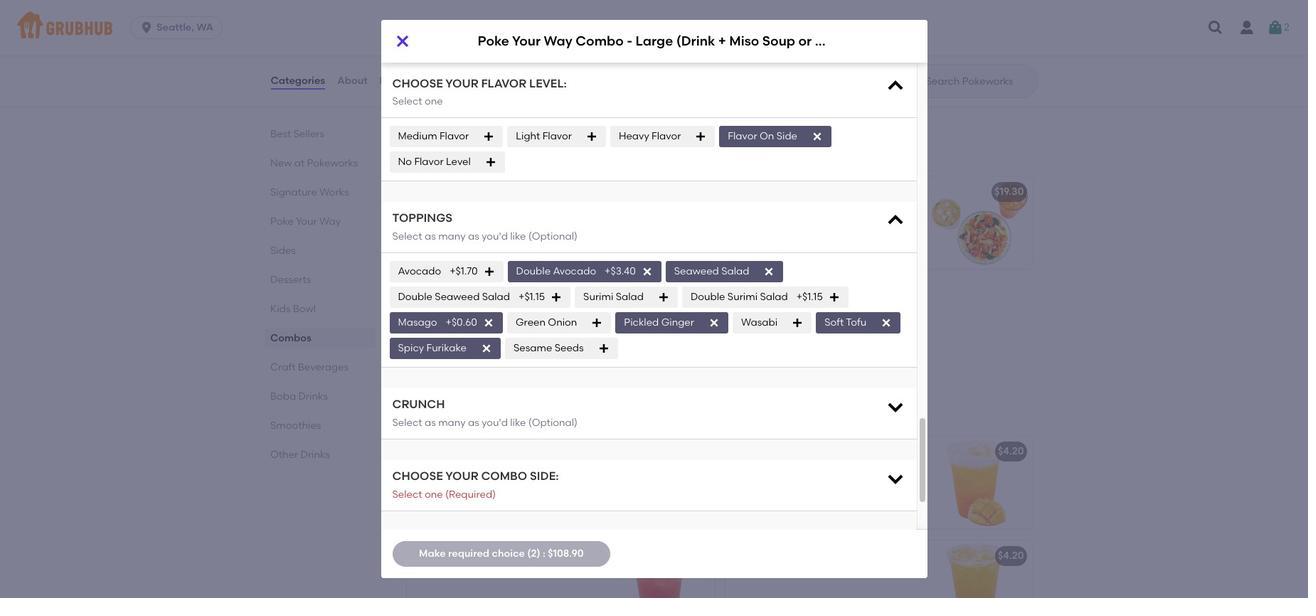 Task type: locate. For each thing, give the bounding box(es) containing it.
1 vertical spatial drinks
[[300, 449, 330, 461]]

1 vertical spatial like
[[511, 417, 526, 429]]

2 button
[[1268, 15, 1290, 41]]

$4.20
[[680, 446, 706, 458], [999, 446, 1025, 458], [999, 550, 1025, 563]]

1 vertical spatial 2
[[780, 206, 786, 218]]

of
[[734, 221, 744, 233], [568, 311, 578, 323]]

toppings,
[[814, 221, 860, 233], [453, 325, 498, 337]]

of down mix
[[734, 221, 744, 233]]

0 horizontal spatial craft
[[270, 362, 295, 374]]

no down medium
[[398, 156, 412, 168]]

pokeworks up works
[[307, 157, 358, 169]]

mango lemonade image
[[926, 437, 1033, 529]]

kids bowl
[[270, 303, 316, 315]]

up
[[753, 206, 765, 218]]

salt
[[435, 21, 454, 33]]

orange,
[[523, 65, 560, 78]]

0 horizontal spatial of
[[568, 311, 578, 323]]

ins,
[[796, 221, 812, 233], [435, 325, 451, 337]]

2 many from the top
[[439, 417, 466, 429]]

svg image for wasabi
[[792, 318, 804, 329]]

2 your from the top
[[446, 470, 479, 483]]

flavor for no flavor level
[[415, 156, 444, 168]]

lilikoi lemonade
[[415, 446, 498, 458]]

as up lilikoi lemonade
[[468, 417, 480, 429]]

1 vertical spatial your
[[510, 311, 531, 323]]

0 vertical spatial pokeworks
[[470, 94, 521, 106]]

beverages up lilikoi lemonade
[[447, 403, 526, 421]]

choice inside mix up to 2 proteins with your choice of base, mix-ins, toppings, and flavor.
[[876, 206, 908, 218]]

1 vertical spatial craft
[[404, 403, 444, 421]]

1 vertical spatial poke
[[270, 216, 294, 228]]

mandarin
[[473, 65, 520, 78]]

0 horizontal spatial avocado
[[398, 266, 441, 278]]

poke up sides
[[270, 216, 294, 228]]

0 vertical spatial craft
[[270, 362, 295, 374]]

classic down wonton
[[523, 94, 558, 106]]

0 horizontal spatial seaweed
[[435, 291, 480, 303]]

2 horizontal spatial or
[[799, 33, 812, 49]]

other
[[270, 449, 298, 461]]

double down seaweed salad
[[691, 291, 726, 303]]

one down 'edamame,'
[[425, 95, 443, 108]]

select down crunch on the bottom left of the page
[[393, 417, 423, 429]]

your inside choose your flavor level: select one
[[446, 77, 479, 90]]

0 vertical spatial your
[[446, 77, 479, 90]]

your inside three proteins with your choice of mix ins, toppings, and flavor.
[[510, 311, 531, 323]]

2 +$1.15 from the left
[[797, 291, 823, 303]]

0 vertical spatial seaweed
[[675, 266, 720, 278]]

way down +$1.70
[[465, 291, 487, 303]]

combo
[[576, 33, 624, 49], [490, 291, 526, 303]]

toppings, inside mix up to 2 proteins with your choice of base, mix-ins, toppings, and flavor.
[[814, 221, 860, 233]]

flavor for no flavor
[[517, 21, 547, 33]]

1 many from the top
[[439, 231, 466, 243]]

double for double avocado
[[516, 266, 551, 278]]

0 vertical spatial your
[[852, 206, 873, 218]]

one inside choose your flavor level: select one
[[425, 95, 443, 108]]

no up "white"
[[501, 21, 515, 33]]

classic left salt
[[398, 21, 433, 33]]

no for no flavor level
[[398, 156, 412, 168]]

0 vertical spatial you'd
[[482, 231, 508, 243]]

2 select from the top
[[393, 231, 423, 243]]

0 vertical spatial (optional)
[[529, 231, 578, 243]]

sesame
[[514, 342, 553, 355]]

0 vertical spatial miso
[[730, 33, 760, 49]]

miso
[[730, 33, 760, 49], [606, 291, 629, 303]]

spicy furikake
[[398, 342, 467, 355]]

2 horizontal spatial your
[[512, 33, 541, 49]]

double up three
[[398, 291, 433, 303]]

2 vertical spatial poke
[[415, 291, 439, 303]]

1 vertical spatial many
[[439, 417, 466, 429]]

2 horizontal spatial way
[[544, 33, 573, 49]]

drinks right boba
[[298, 391, 328, 403]]

0 vertical spatial and
[[448, 94, 468, 106]]

2 (optional) from the top
[[529, 417, 578, 429]]

1 horizontal spatial avocado
[[553, 266, 597, 278]]

way up rice,
[[544, 33, 573, 49]]

flavor for heavy flavor
[[652, 130, 681, 143]]

with inside three proteins with your choice of mix ins, toppings, and flavor.
[[487, 311, 507, 323]]

0 vertical spatial flavor.
[[734, 235, 763, 247]]

of inside three proteins with your choice of mix ins, toppings, and flavor.
[[568, 311, 578, 323]]

combos down the 'kids bowl'
[[270, 332, 311, 345]]

poke up three
[[415, 291, 439, 303]]

rice,
[[542, 51, 563, 63]]

0 horizontal spatial ins,
[[435, 325, 451, 337]]

lemonade inside 'button'
[[472, 550, 524, 563]]

your for flavor
[[446, 77, 479, 90]]

drinks for boba drinks
[[298, 391, 328, 403]]

many for crunch
[[439, 417, 466, 429]]

level:
[[530, 77, 567, 90]]

on
[[760, 130, 775, 143]]

$7.80 +
[[678, 31, 708, 43]]

proteins
[[788, 206, 827, 218], [445, 311, 485, 323]]

0 vertical spatial 2
[[1285, 21, 1290, 33]]

2
[[1285, 21, 1290, 33], [780, 206, 786, 218]]

large down double avocado
[[535, 291, 563, 303]]

at
[[294, 157, 304, 169]]

double surimi salad
[[691, 291, 788, 303]]

signature works combo (drink + miso soup or kettle chips) image
[[608, 177, 714, 269]]

like inside "toppings select as many as you'd like (optional)"
[[511, 231, 526, 243]]

ins, up furikake at the bottom
[[435, 325, 451, 337]]

your inside choose your combo side: select one (required)
[[446, 470, 479, 483]]

2 inside mix up to 2 proteins with your choice of base, mix-ins, toppings, and flavor.
[[780, 206, 786, 218]]

like inside crunch select as many as you'd like (optional)
[[511, 417, 526, 429]]

1 select from the top
[[393, 95, 423, 108]]

+$1.15 right double surimi salad at the right
[[797, 291, 823, 303]]

$4.20 for strawberry lemonade
[[999, 550, 1025, 563]]

(optional) inside crunch select as many as you'd like (optional)
[[529, 417, 578, 429]]

0 vertical spatial like
[[511, 231, 526, 243]]

as down toppings in the left top of the page
[[425, 231, 436, 243]]

2 choose from the top
[[393, 470, 443, 483]]

kettle
[[815, 33, 853, 49], [671, 291, 699, 303]]

svg image
[[140, 21, 154, 35], [394, 33, 411, 50], [483, 131, 495, 143], [586, 131, 598, 143], [764, 266, 775, 278], [658, 292, 670, 303], [792, 318, 804, 329], [598, 343, 610, 355], [886, 469, 906, 489]]

or
[[799, 33, 812, 49], [457, 51, 467, 63], [658, 291, 668, 303]]

+$3.40
[[605, 266, 636, 278]]

lemonade
[[446, 446, 498, 458], [771, 446, 823, 458], [472, 550, 524, 563]]

1 (optional) from the top
[[529, 231, 578, 243]]

craft beverages up boba drinks
[[270, 362, 349, 374]]

0 horizontal spatial 2
[[780, 206, 786, 218]]

1 choose from the top
[[393, 77, 443, 90]]

select down reviews
[[393, 95, 423, 108]]

0 horizontal spatial kettle
[[671, 291, 699, 303]]

way
[[544, 33, 573, 49], [319, 216, 341, 228], [465, 291, 487, 303]]

1 your from the top
[[446, 77, 479, 90]]

1 horizontal spatial double
[[516, 266, 551, 278]]

crunch
[[393, 398, 445, 412]]

many up lilikoi lemonade
[[439, 417, 466, 429]]

1 vertical spatial with
[[830, 206, 850, 218]]

2 like from the top
[[511, 417, 526, 429]]

1 vertical spatial -
[[528, 291, 533, 303]]

your
[[852, 206, 873, 218], [510, 311, 531, 323]]

svg image
[[1208, 19, 1225, 36], [1268, 19, 1285, 36], [886, 76, 906, 96], [696, 131, 707, 143], [812, 131, 824, 143], [485, 157, 497, 168], [886, 211, 906, 231], [484, 266, 495, 278], [642, 266, 653, 278], [551, 292, 562, 303], [829, 292, 840, 303], [483, 318, 495, 329], [592, 318, 603, 329], [709, 318, 720, 329], [881, 318, 893, 329], [481, 343, 493, 355], [886, 397, 906, 417]]

0 horizontal spatial toppings,
[[453, 325, 498, 337]]

choose inside choose your combo side: select one (required)
[[393, 470, 443, 483]]

0 horizontal spatial flavor.
[[522, 325, 551, 337]]

1 horizontal spatial seaweed
[[675, 266, 720, 278]]

lemonade right mango
[[771, 446, 823, 458]]

proteins up mix-
[[788, 206, 827, 218]]

1 horizontal spatial kettle
[[815, 33, 853, 49]]

avocado up double seaweed salad
[[398, 266, 441, 278]]

1 horizontal spatial toppings,
[[814, 221, 860, 233]]

1 horizontal spatial no
[[501, 21, 515, 33]]

flavor right light at left top
[[543, 130, 572, 143]]

1 vertical spatial chips)
[[702, 291, 734, 303]]

seaweed salad
[[675, 266, 750, 278]]

1 vertical spatial combos
[[270, 332, 311, 345]]

flavor.
[[734, 235, 763, 247], [522, 325, 551, 337]]

poke your way combo - regular (drink + miso soup or kettle chips) image
[[926, 177, 1033, 269]]

0 vertical spatial combos
[[404, 143, 466, 161]]

drinks right other
[[300, 449, 330, 461]]

seattle,
[[157, 21, 194, 33]]

flavor right heavy
[[652, 130, 681, 143]]

2 you'd from the top
[[482, 417, 508, 429]]

1 horizontal spatial of
[[734, 221, 744, 233]]

strawberry
[[415, 550, 469, 563]]

1 horizontal spatial (drink
[[677, 33, 716, 49]]

salad,
[[502, 80, 532, 92]]

one inside choose your combo side: select one (required)
[[425, 489, 443, 501]]

lemonade for lilikoi lemonade
[[446, 446, 498, 458]]

1 one from the top
[[425, 95, 443, 108]]

1 vertical spatial proteins
[[445, 311, 485, 323]]

0 vertical spatial drinks
[[298, 391, 328, 403]]

2 inside button
[[1285, 21, 1290, 33]]

0 vertical spatial choice
[[876, 206, 908, 218]]

main navigation navigation
[[0, 0, 1309, 56]]

select down toppings in the left top of the page
[[393, 231, 423, 243]]

your up "white"
[[512, 33, 541, 49]]

1 vertical spatial toppings,
[[453, 325, 498, 337]]

toppings, up furikake at the bottom
[[453, 325, 498, 337]]

flavor down medium flavor
[[415, 156, 444, 168]]

strawberry lemonade image
[[608, 541, 714, 599]]

with left green
[[487, 311, 507, 323]]

svg image for light flavor
[[586, 131, 598, 143]]

2 horizontal spatial +
[[719, 33, 727, 49]]

(optional) up double avocado
[[529, 231, 578, 243]]

+$1.15 for double surimi salad
[[797, 291, 823, 303]]

1 vertical spatial craft beverages
[[404, 403, 526, 421]]

many for toppings
[[439, 231, 466, 243]]

0 horizontal spatial and
[[448, 94, 468, 106]]

0 horizontal spatial double
[[398, 291, 433, 303]]

pokeworks down surimi
[[470, 94, 521, 106]]

choose down lilikoi
[[393, 470, 443, 483]]

craft up lilikoi
[[404, 403, 444, 421]]

flavor up level
[[440, 130, 469, 143]]

choose
[[393, 77, 443, 90], [393, 470, 443, 483]]

1 +$1.15 from the left
[[519, 291, 545, 303]]

- left the $7.80
[[627, 33, 633, 49]]

many inside crunch select as many as you'd like (optional)
[[439, 417, 466, 429]]

of inside mix up to 2 proteins with your choice of base, mix-ins, toppings, and flavor.
[[734, 221, 744, 233]]

many inside "toppings select as many as you'd like (optional)"
[[439, 231, 466, 243]]

surimi up wasabi
[[728, 291, 758, 303]]

ins, inside three proteins with your choice of mix ins, toppings, and flavor.
[[435, 325, 451, 337]]

surimi down +$3.40
[[584, 291, 614, 303]]

select down lilikoi
[[393, 489, 423, 501]]

1 vertical spatial no
[[398, 156, 412, 168]]

seaweed up +$0.60
[[435, 291, 480, 303]]

large
[[636, 33, 674, 49], [535, 291, 563, 303]]

$108.90
[[548, 548, 584, 560]]

ins, right base,
[[796, 221, 812, 233]]

one left (required)
[[425, 489, 443, 501]]

2 avocado from the left
[[553, 266, 597, 278]]

0 vertical spatial soup
[[763, 33, 796, 49]]

2 vertical spatial way
[[465, 291, 487, 303]]

1 horizontal spatial soup
[[763, 33, 796, 49]]

no flavor level
[[398, 156, 471, 168]]

2 vertical spatial with
[[487, 311, 507, 323]]

proteins down double seaweed salad
[[445, 311, 485, 323]]

2 horizontal spatial choice
[[876, 206, 908, 218]]

boba
[[270, 391, 296, 403]]

double avocado
[[516, 266, 597, 278]]

toppings, right mix-
[[814, 221, 860, 233]]

0 vertical spatial large
[[636, 33, 674, 49]]

0 vertical spatial classic
[[398, 21, 433, 33]]

white
[[514, 51, 540, 63]]

mix up to 2 proteins with your choice of base, mix-ins, toppings, and flavor.
[[734, 206, 908, 247]]

many down toppings in the left top of the page
[[439, 231, 466, 243]]

4 select from the top
[[393, 489, 423, 501]]

wa
[[197, 21, 214, 33]]

0 horizontal spatial combos
[[270, 332, 311, 345]]

miso right $7.80 +
[[730, 33, 760, 49]]

mix
[[415, 325, 432, 337]]

0 vertical spatial with
[[491, 51, 511, 63]]

like up combo
[[511, 417, 526, 429]]

of up seeds
[[568, 311, 578, 323]]

kids
[[270, 303, 290, 315]]

flavor. up "sesame"
[[522, 325, 551, 337]]

large left the $7.80
[[636, 33, 674, 49]]

0 vertical spatial no
[[501, 21, 515, 33]]

as
[[425, 231, 436, 243], [468, 231, 480, 243], [425, 417, 436, 429], [468, 417, 480, 429]]

0 vertical spatial -
[[627, 33, 633, 49]]

flavor
[[517, 21, 547, 33], [440, 130, 469, 143], [543, 130, 572, 143], [652, 130, 681, 143], [728, 130, 758, 143], [415, 156, 444, 168]]

combos down medium flavor
[[404, 143, 466, 161]]

new at pokeworks
[[270, 157, 358, 169]]

poke up tofu
[[478, 33, 510, 49]]

lemonade up choose your combo side: select one (required)
[[446, 446, 498, 458]]

flavor. down base,
[[734, 235, 763, 247]]

double for double seaweed salad
[[398, 291, 433, 303]]

flavor. inside three proteins with your choice of mix ins, toppings, and flavor.
[[522, 325, 551, 337]]

drinks for other drinks
[[300, 449, 330, 461]]

way down works
[[319, 216, 341, 228]]

0 vertical spatial way
[[544, 33, 573, 49]]

best sellers
[[270, 128, 324, 140]]

surimi
[[584, 291, 614, 303], [728, 291, 758, 303]]

1 horizontal spatial way
[[465, 291, 487, 303]]

1 horizontal spatial ins,
[[796, 221, 812, 233]]

combos
[[404, 143, 466, 161], [270, 332, 311, 345]]

0 vertical spatial toppings,
[[814, 221, 860, 233]]

0 horizontal spatial choice
[[492, 548, 525, 560]]

1 horizontal spatial proteins
[[788, 206, 827, 218]]

1 vertical spatial of
[[568, 311, 578, 323]]

and inside three proteins with your choice of mix ins, toppings, and flavor.
[[501, 325, 520, 337]]

craft up boba
[[270, 362, 295, 374]]

1 vertical spatial and
[[862, 221, 881, 233]]

double up green
[[516, 266, 551, 278]]

your
[[446, 77, 479, 90], [446, 470, 479, 483]]

1 like from the top
[[511, 231, 526, 243]]

with inside mix up to 2 proteins with your choice of base, mix-ins, toppings, and flavor.
[[830, 206, 850, 218]]

flavor up "white"
[[517, 21, 547, 33]]

(optional) for toppings
[[529, 231, 578, 243]]

1 vertical spatial seaweed
[[435, 291, 480, 303]]

2 one from the top
[[425, 489, 443, 501]]

you'd inside crunch select as many as you'd like (optional)
[[482, 417, 508, 429]]

$4.20 inside $4.20 button
[[999, 550, 1025, 563]]

0 horizontal spatial classic
[[398, 21, 433, 33]]

0 horizontal spatial or
[[457, 51, 467, 63]]

1 vertical spatial you'd
[[482, 417, 508, 429]]

choose up "crisps,"
[[393, 77, 443, 90]]

3 select from the top
[[393, 417, 423, 429]]

(optional) up side:
[[529, 417, 578, 429]]

medium
[[398, 130, 437, 143]]

0 horizontal spatial way
[[319, 216, 341, 228]]

seaweed up '$22.65'
[[675, 266, 720, 278]]

1 horizontal spatial +$1.15
[[797, 291, 823, 303]]

choose inside choose your flavor level: select one
[[393, 77, 443, 90]]

medium flavor
[[398, 130, 469, 143]]

toppings select as many as you'd like (optional)
[[393, 212, 578, 243]]

lemonade left (2)
[[472, 550, 524, 563]]

level
[[446, 156, 471, 168]]

as down crunch on the bottom left of the page
[[425, 417, 436, 429]]

your down +$1.70
[[441, 291, 463, 303]]

2 horizontal spatial and
[[862, 221, 881, 233]]

- up green
[[528, 291, 533, 303]]

your down signature works
[[296, 216, 317, 228]]

craft beverages up lilikoi lemonade
[[404, 403, 526, 421]]

poke your way combo - large (drink + miso soup or kettle chips)
[[478, 33, 899, 49], [415, 291, 734, 303]]

miso down +$3.40
[[606, 291, 629, 303]]

select inside crunch select as many as you'd like (optional)
[[393, 417, 423, 429]]

with up the mandarin
[[491, 51, 511, 63]]

svg image for seaweed salad
[[764, 266, 775, 278]]

soft
[[825, 317, 844, 329]]

you'd inside "toppings select as many as you'd like (optional)"
[[482, 231, 508, 243]]

1 vertical spatial choice
[[533, 311, 566, 323]]

1 you'd from the top
[[482, 231, 508, 243]]

(optional) inside "toppings select as many as you'd like (optional)"
[[529, 231, 578, 243]]

+$1.15
[[519, 291, 545, 303], [797, 291, 823, 303]]

0 vertical spatial craft beverages
[[270, 362, 349, 374]]

with right to
[[830, 206, 850, 218]]

avocado left +$3.40
[[553, 266, 597, 278]]

double seaweed salad
[[398, 291, 510, 303]]

wonton
[[534, 80, 570, 92]]

you'd
[[482, 231, 508, 243], [482, 417, 508, 429]]

beverages up boba drinks
[[298, 362, 349, 374]]

0 vertical spatial your
[[512, 33, 541, 49]]

0 horizontal spatial your
[[510, 311, 531, 323]]

choose your flavor level: select one
[[393, 77, 567, 108]]

like up double avocado
[[511, 231, 526, 243]]

chicken or tofu with white rice, sweet corn, mandarin orange, edamame, surimi salad, wonton crisps, and pokeworks classic
[[415, 51, 570, 106]]

+$1.15 up green
[[519, 291, 545, 303]]

0 horizontal spatial (drink
[[566, 291, 595, 303]]

+$1.15 for double seaweed salad
[[519, 291, 545, 303]]

1 vertical spatial or
[[457, 51, 467, 63]]

1 horizontal spatial poke
[[415, 291, 439, 303]]



Task type: describe. For each thing, give the bounding box(es) containing it.
surimi salad
[[584, 291, 644, 303]]

sides
[[270, 245, 296, 257]]

choose for choose your combo side:
[[393, 470, 443, 483]]

mix-
[[775, 221, 796, 233]]

green
[[516, 317, 546, 329]]

2 horizontal spatial poke
[[478, 33, 510, 49]]

1 surimi from the left
[[584, 291, 614, 303]]

proteins inside mix up to 2 proteins with your choice of base, mix-ins, toppings, and flavor.
[[788, 206, 827, 218]]

salad up double surimi salad at the right
[[722, 266, 750, 278]]

1 vertical spatial combo
[[490, 291, 526, 303]]

wasabi
[[742, 317, 778, 329]]

heavy flavor
[[619, 130, 681, 143]]

0 horizontal spatial large
[[535, 291, 563, 303]]

1 vertical spatial (drink
[[566, 291, 595, 303]]

$22.65
[[675, 291, 706, 303]]

seattle, wa button
[[130, 16, 228, 39]]

strawberry lemonade button
[[407, 541, 714, 599]]

toppings
[[393, 212, 453, 225]]

double for double surimi salad
[[691, 291, 726, 303]]

(required)
[[446, 489, 496, 501]]

salad up three proteins with your choice of mix ins, toppings, and flavor.
[[482, 291, 510, 303]]

like for crunch
[[511, 417, 526, 429]]

mix
[[734, 206, 750, 218]]

one for choose your combo side:
[[425, 489, 443, 501]]

as up +$1.70
[[468, 231, 480, 243]]

categories
[[271, 75, 325, 87]]

classic inside chicken or tofu with white rice, sweet corn, mandarin orange, edamame, surimi salad, wonton crisps, and pokeworks classic
[[523, 94, 558, 106]]

mango
[[734, 446, 768, 458]]

classic salt
[[398, 21, 454, 33]]

svg image inside seattle, wa button
[[140, 21, 154, 35]]

1 horizontal spatial combos
[[404, 143, 466, 161]]

make required choice (2) : $108.90
[[419, 548, 584, 560]]

flavor for light flavor
[[543, 130, 572, 143]]

soft tofu
[[825, 317, 867, 329]]

svg image inside the 2 button
[[1268, 19, 1285, 36]]

2 surimi from the left
[[728, 291, 758, 303]]

three
[[415, 311, 443, 323]]

categories button
[[270, 56, 326, 107]]

1 vertical spatial kettle
[[671, 291, 699, 303]]

toppings, inside three proteins with your choice of mix ins, toppings, and flavor.
[[453, 325, 498, 337]]

smoothies
[[270, 420, 321, 432]]

1 horizontal spatial large
[[636, 33, 674, 49]]

bowl
[[293, 303, 316, 315]]

or inside chicken or tofu with white rice, sweet corn, mandarin orange, edamame, surimi salad, wonton crisps, and pokeworks classic
[[457, 51, 467, 63]]

:
[[543, 548, 546, 560]]

select inside choose your combo side: select one (required)
[[393, 489, 423, 501]]

1 vertical spatial soup
[[631, 291, 656, 303]]

sweet
[[415, 65, 444, 78]]

salad up wasabi
[[760, 291, 788, 303]]

1 avocado from the left
[[398, 266, 441, 278]]

edamame,
[[415, 80, 469, 92]]

with inside chicken or tofu with white rice, sweet corn, mandarin orange, edamame, surimi salad, wonton crisps, and pokeworks classic
[[491, 51, 511, 63]]

choose your combo side: select one (required)
[[393, 470, 559, 501]]

flavor for medium flavor
[[440, 130, 469, 143]]

1 horizontal spatial +
[[702, 31, 708, 43]]

tofu
[[847, 317, 867, 329]]

1 vertical spatial beverages
[[447, 403, 526, 421]]

you'd for crunch
[[482, 417, 508, 429]]

$4.20 for lilikoi lemonade
[[999, 446, 1025, 458]]

proteins inside three proteins with your choice of mix ins, toppings, and flavor.
[[445, 311, 485, 323]]

2 vertical spatial or
[[658, 291, 668, 303]]

0 vertical spatial or
[[799, 33, 812, 49]]

(2)
[[528, 548, 541, 560]]

1 horizontal spatial craft
[[404, 403, 444, 421]]

0 horizontal spatial miso
[[606, 291, 629, 303]]

+$1.70
[[450, 266, 478, 278]]

select inside choose your flavor level: select one
[[393, 95, 423, 108]]

0 vertical spatial beverages
[[298, 362, 349, 374]]

$19.30
[[995, 186, 1025, 198]]

svg image for medium flavor
[[483, 131, 495, 143]]

+$0.60
[[446, 317, 478, 329]]

signature works
[[270, 186, 349, 199]]

light
[[516, 130, 540, 143]]

spicy
[[398, 342, 424, 355]]

search icon image
[[904, 73, 921, 90]]

crunch select as many as you'd like (optional)
[[393, 398, 578, 429]]

1 vertical spatial pokeworks
[[307, 157, 358, 169]]

0 vertical spatial chips)
[[856, 33, 899, 49]]

salad down +$3.40
[[616, 291, 644, 303]]

select inside "toppings select as many as you'd like (optional)"
[[393, 231, 423, 243]]

ins, inside mix up to 2 proteins with your choice of base, mix-ins, toppings, and flavor.
[[796, 221, 812, 233]]

no for no flavor
[[501, 21, 515, 33]]

lilikoi green tea image
[[926, 541, 1033, 599]]

and inside mix up to 2 proteins with your choice of base, mix-ins, toppings, and flavor.
[[862, 221, 881, 233]]

strawberry lemonade
[[415, 550, 524, 563]]

lemonade for mango lemonade
[[771, 446, 823, 458]]

no flavor
[[501, 21, 547, 33]]

1 vertical spatial your
[[296, 216, 317, 228]]

corn,
[[446, 65, 471, 78]]

poke your way combo - large (drink + miso soup or kettle chips) image
[[608, 281, 714, 374]]

like for toppings
[[511, 231, 526, 243]]

pickled ginger
[[625, 317, 695, 329]]

about button
[[337, 56, 368, 107]]

chicken
[[415, 51, 455, 63]]

furikake
[[427, 342, 467, 355]]

to
[[768, 206, 778, 218]]

choice inside three proteins with your choice of mix ins, toppings, and flavor.
[[533, 311, 566, 323]]

reviews button
[[379, 56, 420, 107]]

masago
[[398, 317, 437, 329]]

flavor on side
[[728, 130, 798, 143]]

crisps,
[[415, 94, 446, 106]]

2 vertical spatial choice
[[492, 548, 525, 560]]

signature
[[270, 186, 317, 199]]

(optional) for crunch
[[529, 417, 578, 429]]

required
[[448, 548, 490, 560]]

boba drinks
[[270, 391, 328, 403]]

you'd for toppings
[[482, 231, 508, 243]]

side
[[777, 130, 798, 143]]

your for combo
[[446, 470, 479, 483]]

0 vertical spatial combo
[[576, 33, 624, 49]]

1 vertical spatial poke your way combo - large (drink + miso soup or kettle chips)
[[415, 291, 734, 303]]

side:
[[530, 470, 559, 483]]

1 horizontal spatial -
[[627, 33, 633, 49]]

poke your way
[[270, 216, 341, 228]]

flavor
[[481, 77, 527, 90]]

surimi
[[471, 80, 500, 92]]

Search Pokeworks search field
[[925, 75, 1034, 88]]

kids bowl image
[[608, 22, 714, 114]]

works
[[319, 186, 349, 199]]

make
[[419, 548, 446, 560]]

1 horizontal spatial your
[[441, 291, 463, 303]]

svg image for sesame seeds
[[598, 343, 610, 355]]

onion
[[548, 317, 578, 329]]

1 horizontal spatial craft beverages
[[404, 403, 526, 421]]

pokeworks inside chicken or tofu with white rice, sweet corn, mandarin orange, edamame, surimi salad, wonton crisps, and pokeworks classic
[[470, 94, 521, 106]]

seeds
[[555, 342, 584, 355]]

sellers
[[293, 128, 324, 140]]

one for choose your flavor level:
[[425, 95, 443, 108]]

0 horizontal spatial chips)
[[702, 291, 734, 303]]

0 vertical spatial poke your way combo - large (drink + miso soup or kettle chips)
[[478, 33, 899, 49]]

flavor. inside mix up to 2 proteins with your choice of base, mix-ins, toppings, and flavor.
[[734, 235, 763, 247]]

$7.80
[[678, 31, 702, 43]]

reviews
[[380, 75, 419, 87]]

green onion
[[516, 317, 578, 329]]

lilikoi
[[415, 446, 443, 458]]

your inside mix up to 2 proteins with your choice of base, mix-ins, toppings, and flavor.
[[852, 206, 873, 218]]

ginger
[[662, 317, 695, 329]]

combo
[[481, 470, 528, 483]]

lemonade for strawberry lemonade
[[472, 550, 524, 563]]

other drinks
[[270, 449, 330, 461]]

mango lemonade
[[734, 446, 823, 458]]

flavor left on
[[728, 130, 758, 143]]

0 horizontal spatial craft beverages
[[270, 362, 349, 374]]

seattle, wa
[[157, 21, 214, 33]]

about
[[338, 75, 368, 87]]

tofu
[[470, 51, 489, 63]]

desserts
[[270, 274, 311, 286]]

0 horizontal spatial -
[[528, 291, 533, 303]]

lilikoi lemonade image
[[608, 437, 714, 529]]

and inside chicken or tofu with white rice, sweet corn, mandarin orange, edamame, surimi salad, wonton crisps, and pokeworks classic
[[448, 94, 468, 106]]

0 vertical spatial kettle
[[815, 33, 853, 49]]

pickled
[[625, 317, 659, 329]]

three proteins with your choice of mix ins, toppings, and flavor.
[[415, 311, 578, 337]]

0 horizontal spatial +
[[598, 291, 604, 303]]

choose for choose your flavor level:
[[393, 77, 443, 90]]

svg image for surimi salad
[[658, 292, 670, 303]]



Task type: vqa. For each thing, say whether or not it's contained in the screenshot.
Mango Lemonade
yes



